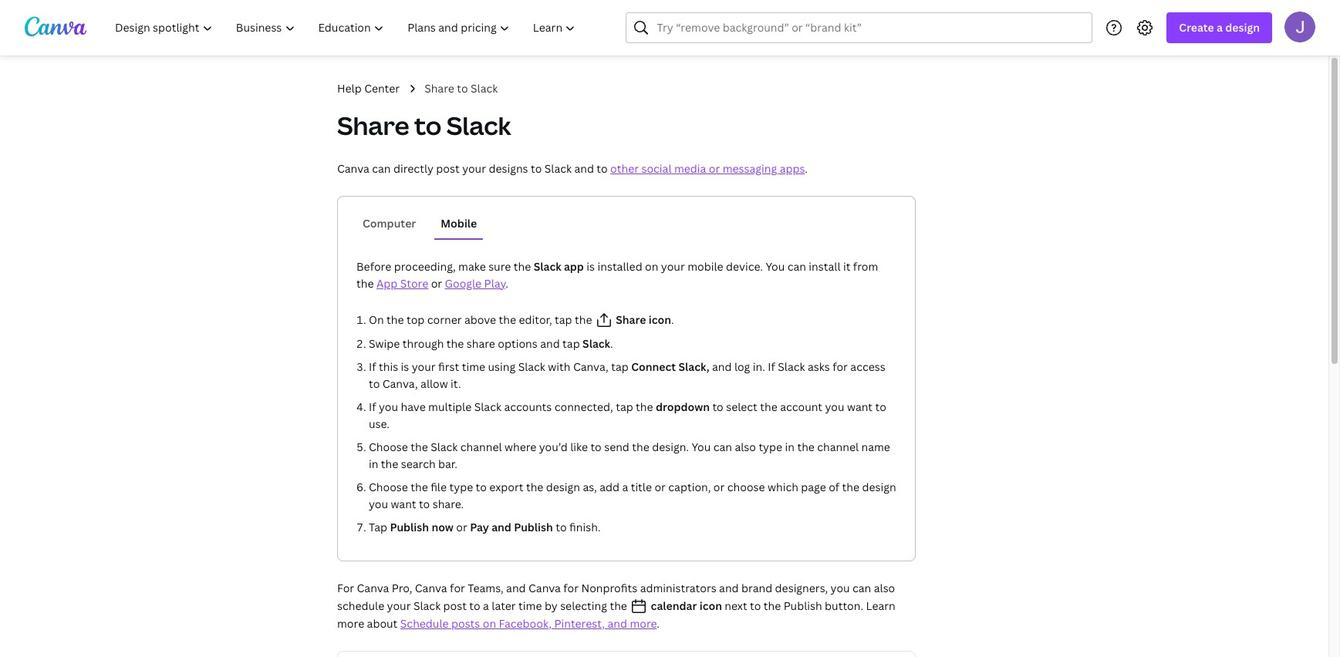 Task type: vqa. For each thing, say whether or not it's contained in the screenshot.


Task type: describe. For each thing, give the bounding box(es) containing it.
0 horizontal spatial publish
[[390, 520, 429, 535]]

share to slack link
[[425, 80, 498, 97]]

store
[[400, 276, 429, 291]]

1 vertical spatial share to slack
[[337, 109, 511, 142]]

1 horizontal spatial design
[[863, 480, 897, 495]]

account
[[780, 400, 823, 414]]

canva can directly post your designs to slack and to other social media or messaging apps .
[[337, 161, 808, 176]]

the left search
[[381, 457, 399, 472]]

proceeding,
[[394, 259, 456, 274]]

can inside for canva pro, canva for teams, and canva for nonprofits administrators and brand designers, you can also schedule your slack post to a later time by selecting the
[[853, 581, 872, 596]]

calendar icon
[[649, 599, 725, 614]]

is inside the is installed on your mobile device. you can install it from the
[[587, 259, 595, 274]]

top
[[407, 313, 425, 327]]

it
[[844, 259, 851, 274]]

pro,
[[392, 581, 412, 596]]

share
[[467, 337, 495, 351]]

you inside the is installed on your mobile device. you can install it from the
[[766, 259, 785, 274]]

create
[[1180, 20, 1215, 35]]

. down calendar
[[657, 617, 660, 631]]

or down proceeding,
[[431, 276, 442, 291]]

choose the file type to export the design as, add a title or caption, or choose which page of the design you want to share.
[[369, 480, 897, 512]]

next to the publish button. learn more about
[[337, 599, 896, 631]]

add
[[600, 480, 620, 495]]

log
[[735, 360, 750, 374]]

also inside for canva pro, canva for teams, and canva for nonprofits administrators and brand designers, you can also schedule your slack post to a later time by selecting the
[[874, 581, 896, 596]]

type inside choose the file type to export the design as, add a title or caption, or choose which page of the design you want to share.
[[450, 480, 473, 495]]

options
[[498, 337, 538, 351]]

facebook,
[[499, 617, 552, 631]]

can left the directly
[[372, 161, 391, 176]]

slack inside 'link'
[[471, 81, 498, 96]]

mobile button
[[435, 209, 483, 238]]

schedule posts on facebook, pinterest, and more link
[[400, 617, 657, 631]]

the right export
[[526, 480, 544, 495]]

help center link
[[337, 80, 400, 97]]

administrators
[[640, 581, 717, 596]]

search
[[401, 457, 436, 472]]

a inside for canva pro, canva for teams, and canva for nonprofits administrators and brand designers, you can also schedule your slack post to a later time by selecting the
[[483, 599, 489, 614]]

publish inside next to the publish button. learn more about
[[784, 599, 823, 614]]

tap right editor, on the left
[[555, 313, 572, 327]]

want inside to select the account you want to use.
[[847, 400, 873, 414]]

2 horizontal spatial share
[[616, 313, 646, 327]]

connected,
[[555, 400, 613, 414]]

asks
[[808, 360, 830, 374]]

slack inside and log in. if slack asks for access to canva, allow it.
[[778, 360, 805, 374]]

swipe through the share options and tap slack .
[[369, 337, 613, 351]]

a inside choose the file type to export the design as, add a title or caption, or choose which page of the design you want to share.
[[622, 480, 628, 495]]

canva, for with
[[573, 360, 609, 374]]

with
[[548, 360, 571, 374]]

before proceeding, make sure the slack app
[[357, 259, 584, 274]]

to inside for canva pro, canva for teams, and canva for nonprofits administrators and brand designers, you can also schedule your slack post to a later time by selecting the
[[470, 599, 481, 614]]

you inside choose the file type to export the design as, add a title or caption, or choose which page of the design you want to share.
[[369, 497, 388, 512]]

icon for share
[[649, 313, 671, 327]]

multiple
[[428, 400, 472, 414]]

. up and log in. if slack asks for access to canva, allow it.
[[611, 337, 613, 351]]

where
[[505, 440, 537, 455]]

pay
[[470, 520, 489, 535]]

. up "connect"
[[671, 313, 674, 327]]

it.
[[451, 377, 461, 391]]

more for .
[[630, 617, 657, 631]]

and right 'pay'
[[492, 520, 512, 535]]

the right of
[[843, 480, 860, 495]]

app store or google play .
[[377, 276, 509, 291]]

install
[[809, 259, 841, 274]]

sure
[[489, 259, 511, 274]]

choose for search
[[369, 440, 408, 455]]

type inside choose the slack channel where you'd like to send the design. you can also type in the channel name in the search bar.
[[759, 440, 783, 455]]

to inside next to the publish button. learn more about
[[750, 599, 761, 614]]

have
[[401, 400, 426, 414]]

create a design
[[1180, 20, 1260, 35]]

to inside choose the slack channel where you'd like to send the design. you can also type in the channel name in the search bar.
[[591, 440, 602, 455]]

using
[[488, 360, 516, 374]]

canva left the directly
[[337, 161, 370, 176]]

on
[[369, 313, 384, 327]]

tap up with
[[563, 337, 580, 351]]

or right title
[[655, 480, 666, 495]]

if inside and log in. if slack asks for access to canva, allow it.
[[768, 360, 776, 374]]

directly
[[394, 161, 434, 176]]

the down and log in. if slack asks for access to canva, allow it.
[[636, 400, 653, 414]]

app
[[564, 259, 584, 274]]

use.
[[369, 417, 390, 431]]

google
[[445, 276, 482, 291]]

send
[[604, 440, 630, 455]]

other
[[611, 161, 639, 176]]

share.
[[433, 497, 464, 512]]

slack,
[[679, 360, 710, 374]]

1 horizontal spatial for
[[564, 581, 579, 596]]

page
[[801, 480, 826, 495]]

for canva pro, canva for teams, and canva for nonprofits administrators and brand designers, you can also schedule your slack post to a later time by selecting the
[[337, 581, 896, 614]]

select
[[726, 400, 758, 414]]

the inside the is installed on your mobile device. you can install it from the
[[357, 276, 374, 291]]

above
[[465, 313, 496, 327]]

designs
[[489, 161, 528, 176]]

installed
[[598, 259, 643, 274]]

or left choose
[[714, 480, 725, 495]]

for
[[337, 581, 354, 596]]

by
[[545, 599, 558, 614]]

pinterest,
[[554, 617, 605, 631]]

computer
[[363, 216, 416, 231]]

the inside to select the account you want to use.
[[760, 400, 778, 414]]

icon for calendar
[[700, 599, 722, 614]]

tap left "connect"
[[611, 360, 629, 374]]

you inside choose the slack channel where you'd like to send the design. you can also type in the channel name in the search bar.
[[692, 440, 711, 455]]

share inside 'link'
[[425, 81, 454, 96]]

the inside next to the publish button. learn more about
[[764, 599, 781, 614]]

mobile
[[688, 259, 724, 274]]

time inside for canva pro, canva for teams, and canva for nonprofits administrators and brand designers, you can also schedule your slack post to a later time by selecting the
[[519, 599, 542, 614]]

2 channel from the left
[[818, 440, 859, 455]]

button.
[[825, 599, 864, 614]]

can inside choose the slack channel where you'd like to send the design. you can also type in the channel name in the search bar.
[[714, 440, 732, 455]]

1 horizontal spatial publish
[[514, 520, 553, 535]]

for inside and log in. if slack asks for access to canva, allow it.
[[833, 360, 848, 374]]

. right messaging
[[805, 161, 808, 176]]

you inside to select the account you want to use.
[[825, 400, 845, 414]]

a inside "dropdown button"
[[1217, 20, 1223, 35]]

you'd
[[539, 440, 568, 455]]

now
[[432, 520, 454, 535]]

or right media
[[709, 161, 720, 176]]

on for your
[[645, 259, 659, 274]]

of
[[829, 480, 840, 495]]

center
[[364, 81, 400, 96]]

and log in. if slack asks for access to canva, allow it.
[[369, 360, 886, 391]]

computer button
[[357, 209, 422, 238]]

tap
[[369, 520, 387, 535]]

if this is your first time using slack with canva, tap connect slack,
[[369, 360, 710, 374]]

apps
[[780, 161, 805, 176]]

the right send
[[632, 440, 650, 455]]

to inside 'link'
[[457, 81, 468, 96]]

1 vertical spatial in
[[369, 457, 379, 472]]

like
[[571, 440, 588, 455]]

connect
[[632, 360, 676, 374]]



Task type: locate. For each thing, give the bounding box(es) containing it.
share down 'help center' link
[[337, 109, 409, 142]]

1 vertical spatial a
[[622, 480, 628, 495]]

0 horizontal spatial time
[[462, 360, 486, 374]]

canva, right with
[[573, 360, 609, 374]]

1 horizontal spatial a
[[622, 480, 628, 495]]

2 horizontal spatial publish
[[784, 599, 823, 614]]

learn
[[866, 599, 896, 614]]

0 vertical spatial icon
[[649, 313, 671, 327]]

and up next
[[719, 581, 739, 596]]

nonprofits
[[582, 581, 638, 596]]

you up button. at the right bottom of page
[[831, 581, 850, 596]]

2 horizontal spatial a
[[1217, 20, 1223, 35]]

and up the later
[[506, 581, 526, 596]]

0 horizontal spatial design
[[546, 480, 580, 495]]

the down nonprofits
[[610, 599, 627, 614]]

in up which
[[785, 440, 795, 455]]

and up with
[[540, 337, 560, 351]]

0 horizontal spatial icon
[[649, 313, 671, 327]]

your left 'designs'
[[462, 161, 486, 176]]

1 horizontal spatial icon
[[700, 599, 722, 614]]

time down share
[[462, 360, 486, 374]]

you inside for canva pro, canva for teams, and canva for nonprofits administrators and brand designers, you can also schedule your slack post to a later time by selecting the
[[831, 581, 850, 596]]

for left teams,
[[450, 581, 465, 596]]

0 horizontal spatial channel
[[461, 440, 502, 455]]

1 horizontal spatial share
[[425, 81, 454, 96]]

on down the later
[[483, 617, 496, 631]]

0 vertical spatial on
[[645, 259, 659, 274]]

post right the directly
[[436, 161, 460, 176]]

2 choose from the top
[[369, 480, 408, 495]]

is
[[587, 259, 595, 274], [401, 360, 409, 374]]

if for if this is your first time using slack with canva, tap connect slack,
[[369, 360, 376, 374]]

schedule posts on facebook, pinterest, and more .
[[400, 617, 660, 631]]

2 vertical spatial a
[[483, 599, 489, 614]]

1 channel from the left
[[461, 440, 502, 455]]

1 horizontal spatial more
[[630, 617, 657, 631]]

choose inside choose the slack channel where you'd like to send the design. you can also type in the channel name in the search bar.
[[369, 440, 408, 455]]

1 vertical spatial want
[[391, 497, 416, 512]]

or left 'pay'
[[456, 520, 468, 535]]

you up tap
[[369, 497, 388, 512]]

slack inside for canva pro, canva for teams, and canva for nonprofits administrators and brand designers, you can also schedule your slack post to a later time by selecting the
[[414, 599, 441, 614]]

1 horizontal spatial canva,
[[573, 360, 609, 374]]

mobile
[[441, 216, 477, 231]]

post up posts
[[443, 599, 467, 614]]

canva up schedule
[[357, 581, 389, 596]]

you right device.
[[766, 259, 785, 274]]

schedule
[[337, 599, 385, 614]]

you
[[766, 259, 785, 274], [692, 440, 711, 455]]

and left other
[[575, 161, 594, 176]]

the right "on"
[[387, 313, 404, 327]]

canva, inside and log in. if slack asks for access to canva, allow it.
[[383, 377, 418, 391]]

1 vertical spatial canva,
[[383, 377, 418, 391]]

the right sure
[[514, 259, 531, 274]]

swipe
[[369, 337, 400, 351]]

1 horizontal spatial in
[[785, 440, 795, 455]]

before
[[357, 259, 392, 274]]

0 horizontal spatial a
[[483, 599, 489, 614]]

channel left name
[[818, 440, 859, 455]]

choose
[[369, 440, 408, 455], [369, 480, 408, 495]]

if for if you have multiple slack accounts connected, tap the dropdown
[[369, 400, 376, 414]]

device.
[[726, 259, 763, 274]]

2 more from the left
[[630, 617, 657, 631]]

and down for canva pro, canva for teams, and canva for nonprofits administrators and brand designers, you can also schedule your slack post to a later time by selecting the
[[608, 617, 627, 631]]

publish right tap
[[390, 520, 429, 535]]

is right app
[[587, 259, 595, 274]]

can inside the is installed on your mobile device. you can install it from the
[[788, 259, 807, 274]]

file
[[431, 480, 447, 495]]

. down sure
[[506, 276, 509, 291]]

more
[[337, 617, 364, 631], [630, 617, 657, 631]]

1 horizontal spatial is
[[587, 259, 595, 274]]

can down select at right
[[714, 440, 732, 455]]

title
[[631, 480, 652, 495]]

and left log
[[712, 360, 732, 374]]

0 horizontal spatial in
[[369, 457, 379, 472]]

access
[[851, 360, 886, 374]]

the up first
[[447, 337, 464, 351]]

as,
[[583, 480, 597, 495]]

first
[[438, 360, 459, 374]]

canva, for to
[[383, 377, 418, 391]]

0 vertical spatial you
[[766, 259, 785, 274]]

1 vertical spatial is
[[401, 360, 409, 374]]

1 vertical spatial on
[[483, 617, 496, 631]]

dropdown
[[656, 400, 710, 414]]

0 vertical spatial type
[[759, 440, 783, 455]]

0 horizontal spatial also
[[735, 440, 756, 455]]

the down account
[[798, 440, 815, 455]]

selecting
[[560, 599, 607, 614]]

canva
[[337, 161, 370, 176], [357, 581, 389, 596], [415, 581, 447, 596], [529, 581, 561, 596]]

on inside the is installed on your mobile device. you can install it from the
[[645, 259, 659, 274]]

0 vertical spatial canva,
[[573, 360, 609, 374]]

0 vertical spatial a
[[1217, 20, 1223, 35]]

want inside choose the file type to export the design as, add a title or caption, or choose which page of the design you want to share.
[[391, 497, 416, 512]]

calendar
[[651, 599, 697, 614]]

export
[[490, 480, 524, 495]]

0 vertical spatial share
[[425, 81, 454, 96]]

the right select at right
[[760, 400, 778, 414]]

1 vertical spatial choose
[[369, 480, 408, 495]]

2 horizontal spatial for
[[833, 360, 848, 374]]

0 horizontal spatial more
[[337, 617, 364, 631]]

share icon .
[[614, 313, 674, 327]]

a right the add
[[622, 480, 628, 495]]

name
[[862, 440, 891, 455]]

1 horizontal spatial on
[[645, 259, 659, 274]]

2 horizontal spatial design
[[1226, 20, 1260, 35]]

canva right pro,
[[415, 581, 447, 596]]

time
[[462, 360, 486, 374], [519, 599, 542, 614]]

make
[[459, 259, 486, 274]]

is installed on your mobile device. you can install it from the
[[357, 259, 879, 291]]

can left install
[[788, 259, 807, 274]]

1 horizontal spatial channel
[[818, 440, 859, 455]]

0 horizontal spatial share
[[337, 109, 409, 142]]

a
[[1217, 20, 1223, 35], [622, 480, 628, 495], [483, 599, 489, 614]]

bar.
[[438, 457, 458, 472]]

the inside for canva pro, canva for teams, and canva for nonprofits administrators and brand designers, you can also schedule your slack post to a later time by selecting the
[[610, 599, 627, 614]]

the down brand
[[764, 599, 781, 614]]

also inside choose the slack channel where you'd like to send the design. you can also type in the channel name in the search bar.
[[735, 440, 756, 455]]

0 horizontal spatial you
[[692, 440, 711, 455]]

for
[[833, 360, 848, 374], [450, 581, 465, 596], [564, 581, 579, 596]]

jacob simon image
[[1285, 11, 1316, 42]]

app
[[377, 276, 398, 291]]

choose for you
[[369, 480, 408, 495]]

0 vertical spatial want
[[847, 400, 873, 414]]

design inside "dropdown button"
[[1226, 20, 1260, 35]]

want
[[847, 400, 873, 414], [391, 497, 416, 512]]

0 vertical spatial time
[[462, 360, 486, 374]]

this
[[379, 360, 398, 374]]

a right 'create'
[[1217, 20, 1223, 35]]

design right 'create'
[[1226, 20, 1260, 35]]

want down search
[[391, 497, 416, 512]]

1 choose from the top
[[369, 440, 408, 455]]

messaging
[[723, 161, 777, 176]]

about
[[367, 617, 398, 631]]

icon left next
[[700, 599, 722, 614]]

and
[[575, 161, 594, 176], [540, 337, 560, 351], [712, 360, 732, 374], [492, 520, 512, 535], [506, 581, 526, 596], [719, 581, 739, 596], [608, 617, 627, 631]]

design left "as,"
[[546, 480, 580, 495]]

choose the slack channel where you'd like to send the design. you can also type in the channel name in the search bar.
[[369, 440, 891, 472]]

to select the account you want to use.
[[369, 400, 887, 431]]

0 horizontal spatial want
[[391, 497, 416, 512]]

if left this
[[369, 360, 376, 374]]

your inside for canva pro, canva for teams, and canva for nonprofits administrators and brand designers, you can also schedule your slack post to a later time by selecting the
[[387, 599, 411, 614]]

0 vertical spatial post
[[436, 161, 460, 176]]

channel left where
[[461, 440, 502, 455]]

0 horizontal spatial on
[[483, 617, 496, 631]]

Try "remove background" or "brand kit" search field
[[657, 13, 1083, 42]]

on for facebook,
[[483, 617, 496, 631]]

if
[[369, 360, 376, 374], [768, 360, 776, 374], [369, 400, 376, 414]]

canva, down this
[[383, 377, 418, 391]]

and inside and log in. if slack asks for access to canva, allow it.
[[712, 360, 732, 374]]

post
[[436, 161, 460, 176], [443, 599, 467, 614]]

1 vertical spatial type
[[450, 480, 473, 495]]

the
[[514, 259, 531, 274], [357, 276, 374, 291], [387, 313, 404, 327], [499, 313, 516, 327], [575, 313, 592, 327], [447, 337, 464, 351], [636, 400, 653, 414], [760, 400, 778, 414], [411, 440, 428, 455], [632, 440, 650, 455], [798, 440, 815, 455], [381, 457, 399, 472], [411, 480, 428, 495], [526, 480, 544, 495], [843, 480, 860, 495], [610, 599, 627, 614], [764, 599, 781, 614]]

help
[[337, 81, 362, 96]]

also
[[735, 440, 756, 455], [874, 581, 896, 596]]

1 vertical spatial time
[[519, 599, 542, 614]]

slack inside choose the slack channel where you'd like to send the design. you can also type in the channel name in the search bar.
[[431, 440, 458, 455]]

type up share.
[[450, 480, 473, 495]]

0 horizontal spatial for
[[450, 581, 465, 596]]

you
[[379, 400, 398, 414], [825, 400, 845, 414], [369, 497, 388, 512], [831, 581, 850, 596]]

on right the installed
[[645, 259, 659, 274]]

design.
[[652, 440, 689, 455]]

0 vertical spatial in
[[785, 440, 795, 455]]

more for about
[[337, 617, 364, 631]]

play
[[484, 276, 506, 291]]

0 vertical spatial is
[[587, 259, 595, 274]]

1 vertical spatial you
[[692, 440, 711, 455]]

social
[[642, 161, 672, 176]]

other social media or messaging apps link
[[611, 161, 805, 176]]

0 horizontal spatial type
[[450, 480, 473, 495]]

tap
[[555, 313, 572, 327], [563, 337, 580, 351], [611, 360, 629, 374], [616, 400, 633, 414]]

you right the design.
[[692, 440, 711, 455]]

choose down use.
[[369, 440, 408, 455]]

more down calendar
[[630, 617, 657, 631]]

your inside the is installed on your mobile device. you can install it from the
[[661, 259, 685, 274]]

more down schedule
[[337, 617, 364, 631]]

the left file
[[411, 480, 428, 495]]

help center
[[337, 81, 400, 96]]

for up selecting
[[564, 581, 579, 596]]

if up use.
[[369, 400, 376, 414]]

canva up by
[[529, 581, 561, 596]]

you right account
[[825, 400, 845, 414]]

share right center
[[425, 81, 454, 96]]

google play link
[[445, 276, 506, 291]]

type
[[759, 440, 783, 455], [450, 480, 473, 495]]

which
[[768, 480, 799, 495]]

a left the later
[[483, 599, 489, 614]]

post inside for canva pro, canva for teams, and canva for nonprofits administrators and brand designers, you can also schedule your slack post to a later time by selecting the
[[443, 599, 467, 614]]

app store link
[[377, 276, 429, 291]]

caption,
[[669, 480, 711, 495]]

1 horizontal spatial type
[[759, 440, 783, 455]]

more inside next to the publish button. learn more about
[[337, 617, 364, 631]]

is right this
[[401, 360, 409, 374]]

for right asks
[[833, 360, 848, 374]]

can up button. at the right bottom of page
[[853, 581, 872, 596]]

top level navigation element
[[105, 12, 589, 43]]

1 horizontal spatial time
[[519, 599, 542, 614]]

publish down export
[[514, 520, 553, 535]]

also up learn at the right of page
[[874, 581, 896, 596]]

choose down search
[[369, 480, 408, 495]]

1 vertical spatial icon
[[700, 599, 722, 614]]

0 horizontal spatial is
[[401, 360, 409, 374]]

0 vertical spatial choose
[[369, 440, 408, 455]]

0 horizontal spatial canva,
[[383, 377, 418, 391]]

on
[[645, 259, 659, 274], [483, 617, 496, 631]]

share
[[425, 81, 454, 96], [337, 109, 409, 142], [616, 313, 646, 327]]

next
[[725, 599, 748, 614]]

teams,
[[468, 581, 504, 596]]

share down the is installed on your mobile device. you can install it from the
[[616, 313, 646, 327]]

your down pro,
[[387, 599, 411, 614]]

your up allow
[[412, 360, 436, 374]]

time up the "schedule posts on facebook, pinterest, and more ."
[[519, 599, 542, 614]]

publish down designers,
[[784, 599, 823, 614]]

tap publish now or pay and publish to finish.
[[369, 520, 601, 535]]

1 horizontal spatial want
[[847, 400, 873, 414]]

type up which
[[759, 440, 783, 455]]

in down use.
[[369, 457, 379, 472]]

from
[[854, 259, 879, 274]]

design
[[1226, 20, 1260, 35], [546, 480, 580, 495], [863, 480, 897, 495]]

want down access
[[847, 400, 873, 414]]

1 horizontal spatial you
[[766, 259, 785, 274]]

schedule
[[400, 617, 449, 631]]

or
[[709, 161, 720, 176], [431, 276, 442, 291], [655, 480, 666, 495], [714, 480, 725, 495], [456, 520, 468, 535]]

the right editor, on the left
[[575, 313, 592, 327]]

posts
[[452, 617, 480, 631]]

media
[[675, 161, 707, 176]]

tap down and log in. if slack asks for access to canva, allow it.
[[616, 400, 633, 414]]

choose
[[728, 480, 765, 495]]

2 vertical spatial share
[[616, 313, 646, 327]]

if right 'in.'
[[768, 360, 776, 374]]

icon
[[649, 313, 671, 327], [700, 599, 722, 614]]

1 vertical spatial share
[[337, 109, 409, 142]]

design down name
[[863, 480, 897, 495]]

you up use.
[[379, 400, 398, 414]]

finish.
[[570, 520, 601, 535]]

1 vertical spatial also
[[874, 581, 896, 596]]

also up choose
[[735, 440, 756, 455]]

accounts
[[504, 400, 552, 414]]

allow
[[421, 377, 448, 391]]

0 vertical spatial also
[[735, 440, 756, 455]]

1 more from the left
[[337, 617, 364, 631]]

1 vertical spatial post
[[443, 599, 467, 614]]

brand
[[742, 581, 773, 596]]

the up search
[[411, 440, 428, 455]]

editor,
[[519, 313, 552, 327]]

the down the before
[[357, 276, 374, 291]]

the up options
[[499, 313, 516, 327]]

to
[[457, 81, 468, 96], [414, 109, 442, 142], [531, 161, 542, 176], [597, 161, 608, 176], [369, 377, 380, 391], [713, 400, 724, 414], [876, 400, 887, 414], [591, 440, 602, 455], [476, 480, 487, 495], [419, 497, 430, 512], [556, 520, 567, 535], [470, 599, 481, 614], [750, 599, 761, 614]]

to inside and log in. if slack asks for access to canva, allow it.
[[369, 377, 380, 391]]

1 horizontal spatial also
[[874, 581, 896, 596]]

choose inside choose the file type to export the design as, add a title or caption, or choose which page of the design you want to share.
[[369, 480, 408, 495]]

icon up "connect"
[[649, 313, 671, 327]]

your left mobile
[[661, 259, 685, 274]]

0 vertical spatial share to slack
[[425, 81, 498, 96]]



